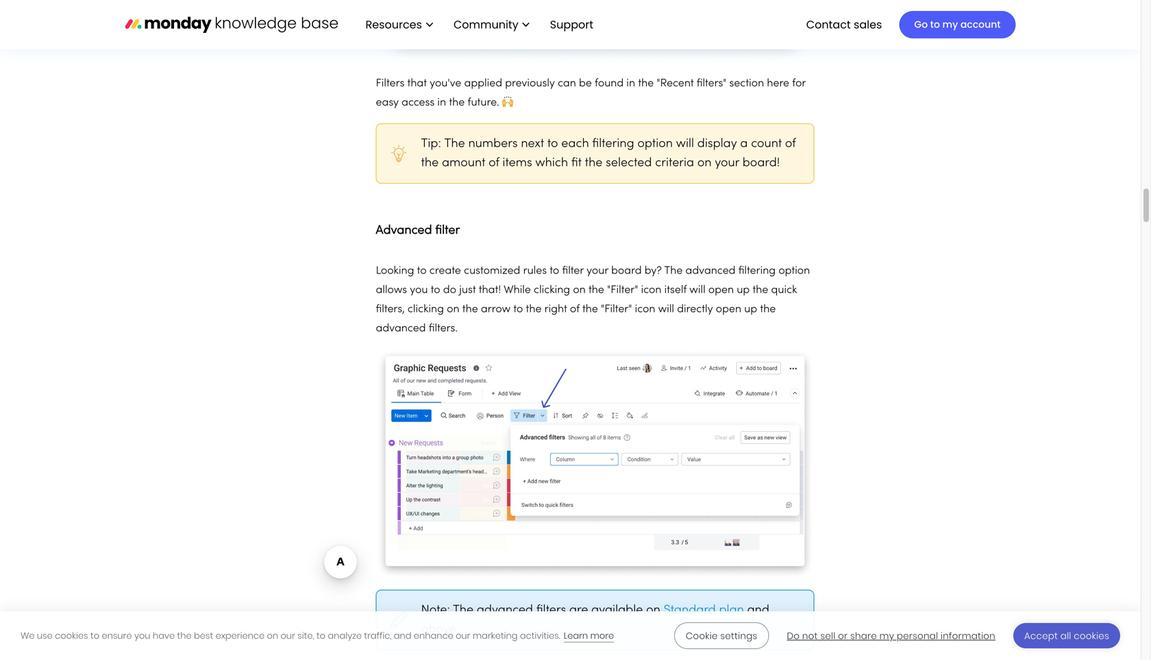 Task type: vqa. For each thing, say whether or not it's contained in the screenshot.
cookies related to all
yes



Task type: locate. For each thing, give the bounding box(es) containing it.
main element
[[352, 0, 1016, 49]]

our left site,
[[281, 630, 295, 642]]

board
[[612, 266, 642, 276]]

0 vertical spatial filtering
[[593, 138, 635, 150]]

customized
[[464, 266, 521, 276]]

advanced
[[376, 225, 432, 237]]

monday.com logo image
[[125, 10, 338, 39]]

1 vertical spatial and
[[394, 630, 412, 642]]

my
[[943, 18, 959, 31], [880, 630, 895, 642]]

cookie
[[686, 630, 718, 642]]

up left quick
[[737, 285, 750, 296]]

tip:
[[421, 138, 445, 150]]

do not sell or share my personal information
[[787, 630, 996, 642]]

1 vertical spatial the
[[665, 266, 683, 276]]

0 horizontal spatial of
[[489, 157, 500, 169]]

quick
[[772, 285, 798, 296]]

in down you've
[[438, 98, 446, 108]]

you inside looking to create customized rules to filter your board by? the advanced filtering option allows you to do just that!
[[410, 285, 428, 296]]

filtering up selected
[[593, 138, 635, 150]]

0 vertical spatial "filter"
[[608, 285, 639, 296]]

1 cookies from the left
[[55, 630, 88, 642]]

group_2__3_.png image
[[376, 349, 815, 579]]

and
[[748, 605, 770, 616], [394, 630, 412, 642]]

enhance
[[414, 630, 454, 642]]

will up criteria
[[677, 138, 695, 150]]

activities.
[[520, 630, 561, 642]]

be
[[579, 79, 592, 89]]

in
[[627, 79, 636, 89], [438, 98, 446, 108]]

accept all cookies button
[[1014, 623, 1121, 649]]

the inside the numbers next to each filtering option will display a count of the amount of items which fit the selected criteria on your board!
[[445, 138, 465, 150]]

cookie settings
[[686, 630, 758, 642]]

1 horizontal spatial your
[[715, 157, 740, 169]]

0 vertical spatial in
[[627, 79, 636, 89]]

"filter"
[[608, 285, 639, 296], [601, 305, 632, 315]]

contact sales link
[[800, 13, 890, 36]]

0 horizontal spatial your
[[587, 266, 609, 276]]

2 horizontal spatial advanced
[[686, 266, 736, 276]]

to right go
[[931, 18, 941, 31]]

support link
[[544, 13, 605, 36], [550, 17, 598, 32]]

advanced down filters,
[[376, 324, 426, 334]]

our
[[281, 630, 295, 642], [456, 630, 471, 642]]

future.
[[468, 98, 500, 108]]

cookies inside button
[[1075, 630, 1110, 642]]

option
[[638, 138, 673, 150], [779, 266, 811, 276]]

of down numbers
[[489, 157, 500, 169]]

0 vertical spatial the
[[445, 138, 465, 150]]

2 cookies from the left
[[1075, 630, 1110, 642]]

for
[[793, 79, 806, 89]]

cookie settings button
[[675, 623, 770, 649]]

advanced up itself
[[686, 266, 736, 276]]

allows
[[376, 285, 407, 296]]

1 vertical spatial my
[[880, 630, 895, 642]]

0 vertical spatial open
[[709, 285, 734, 296]]

are
[[570, 605, 589, 616]]

filtering inside the numbers next to each filtering option will display a count of the amount of items which fit the selected criteria on your board!
[[593, 138, 635, 150]]

1 horizontal spatial my
[[943, 18, 959, 31]]

use
[[37, 630, 53, 642]]

advanced filter
[[376, 225, 460, 237]]

your left board
[[587, 266, 609, 276]]

to down while
[[514, 305, 523, 315]]

1 horizontal spatial filtering
[[739, 266, 776, 276]]

go to my account
[[915, 18, 1001, 31]]

we
[[21, 630, 35, 642]]

dialog containing cookie settings
[[0, 612, 1142, 660]]

clicking up right
[[534, 285, 571, 296]]

0 vertical spatial my
[[943, 18, 959, 31]]

or
[[839, 630, 848, 642]]

"filter" down board
[[608, 285, 639, 296]]

my right go
[[943, 18, 959, 31]]

applied
[[465, 79, 503, 89]]

open up directly
[[709, 285, 734, 296]]

"filter" down looking to create customized rules to filter your board by? the advanced filtering option allows you to do just that!
[[601, 305, 632, 315]]

filtering up quick
[[739, 266, 776, 276]]

cookies right the use
[[55, 630, 88, 642]]

you left have
[[134, 630, 150, 642]]

0 vertical spatial of
[[786, 138, 796, 150]]

list
[[352, 0, 605, 49]]

cookies for all
[[1075, 630, 1110, 642]]

my right share
[[880, 630, 895, 642]]

open
[[709, 285, 734, 296], [716, 305, 742, 315]]

0 vertical spatial option
[[638, 138, 673, 150]]

and right 'traffic,' at the bottom of page
[[394, 630, 412, 642]]

1 vertical spatial option
[[779, 266, 811, 276]]

0 vertical spatial you
[[410, 285, 428, 296]]

will
[[677, 138, 695, 150], [690, 285, 706, 296], [659, 305, 675, 315]]

will inside the numbers next to each filtering option will display a count of the amount of items which fit the selected criteria on your board!
[[677, 138, 695, 150]]

your down display
[[715, 157, 740, 169]]

1 vertical spatial you
[[134, 630, 150, 642]]

and right plan
[[748, 605, 770, 616]]

on inside the numbers next to each filtering option will display a count of the amount of items which fit the selected criteria on your board!
[[698, 157, 712, 169]]

available
[[592, 605, 643, 616]]

option up quick
[[779, 266, 811, 276]]

your inside looking to create customized rules to filter your board by? the advanced filtering option allows you to do just that!
[[587, 266, 609, 276]]

community link
[[447, 13, 537, 36]]

1 horizontal spatial option
[[779, 266, 811, 276]]

to left create
[[417, 266, 427, 276]]

to up which on the left top of the page
[[548, 138, 559, 150]]

section
[[730, 79, 765, 89]]

you right allows
[[410, 285, 428, 296]]

1 horizontal spatial you
[[410, 285, 428, 296]]

accept all cookies
[[1025, 630, 1110, 642]]

you
[[410, 285, 428, 296], [134, 630, 150, 642]]

to inside the numbers next to each filtering option will display a count of the amount of items which fit the selected criteria on your board!
[[548, 138, 559, 150]]

0 horizontal spatial option
[[638, 138, 673, 150]]

to right rules
[[550, 266, 560, 276]]

the up amount
[[445, 138, 465, 150]]

the inside looking to create customized rules to filter your board by? the advanced filtering option allows you to do just that!
[[665, 266, 683, 276]]

contact sales
[[807, 17, 883, 32]]

the up itself
[[665, 266, 683, 276]]

1 our from the left
[[281, 630, 295, 642]]

1 vertical spatial your
[[587, 266, 609, 276]]

display
[[698, 138, 738, 150]]

clicking
[[534, 285, 571, 296], [408, 305, 444, 315]]

1 horizontal spatial advanced
[[477, 605, 533, 616]]

clicking up filters.
[[408, 305, 444, 315]]

of right right
[[570, 305, 580, 315]]

to
[[931, 18, 941, 31], [548, 138, 559, 150], [417, 266, 427, 276], [550, 266, 560, 276], [431, 285, 441, 296], [514, 305, 523, 315], [90, 630, 99, 642], [317, 630, 326, 642]]

1 vertical spatial open
[[716, 305, 742, 315]]

will up directly
[[690, 285, 706, 296]]

have
[[153, 630, 175, 642]]

to inside main element
[[931, 18, 941, 31]]

1 horizontal spatial and
[[748, 605, 770, 616]]

on
[[698, 157, 712, 169], [573, 285, 586, 296], [447, 305, 460, 315], [647, 605, 661, 616], [267, 630, 278, 642]]

0 vertical spatial advanced
[[686, 266, 736, 276]]

1 vertical spatial clicking
[[408, 305, 444, 315]]

0 horizontal spatial clicking
[[408, 305, 444, 315]]

your
[[715, 157, 740, 169], [587, 266, 609, 276]]

1 horizontal spatial of
[[570, 305, 580, 315]]

advanced inside while clicking on the "filter" icon itself will open up the quick filters, clicking on the arrow to the right of the "filter" icon will directly open up the advanced filters.
[[376, 324, 426, 334]]

1 vertical spatial advanced
[[376, 324, 426, 334]]

1 horizontal spatial filter
[[563, 266, 584, 276]]

0 vertical spatial your
[[715, 157, 740, 169]]

analyze
[[328, 630, 362, 642]]

1 vertical spatial will
[[690, 285, 706, 296]]

board!
[[743, 157, 780, 169]]

the right note:
[[453, 605, 474, 616]]

filter inside looking to create customized rules to filter your board by? the advanced filtering option allows you to do just that!
[[563, 266, 584, 276]]

advanced up marketing
[[477, 605, 533, 616]]

up
[[737, 285, 750, 296], [745, 305, 758, 315]]

cookies
[[55, 630, 88, 642], [1075, 630, 1110, 642]]

1 vertical spatial filter
[[563, 266, 584, 276]]

advanced
[[686, 266, 736, 276], [376, 324, 426, 334], [477, 605, 533, 616]]

up right directly
[[745, 305, 758, 315]]

0 horizontal spatial our
[[281, 630, 295, 642]]

filters,
[[376, 305, 405, 315]]

to inside while clicking on the "filter" icon itself will open up the quick filters, clicking on the arrow to the right of the "filter" icon will directly open up the advanced filters.
[[514, 305, 523, 315]]

1 horizontal spatial cookies
[[1075, 630, 1110, 642]]

the
[[445, 138, 465, 150], [665, 266, 683, 276], [453, 605, 474, 616]]

will down itself
[[659, 305, 675, 315]]

list containing resources
[[352, 0, 605, 49]]

cookies right all
[[1075, 630, 1110, 642]]

0 horizontal spatial filtering
[[593, 138, 635, 150]]

just
[[460, 285, 476, 296]]

2 vertical spatial of
[[570, 305, 580, 315]]

arrow
[[481, 305, 511, 315]]

group_2__2_.png image
[[376, 0, 815, 63]]

0 horizontal spatial my
[[880, 630, 895, 642]]

filter
[[436, 225, 460, 237], [563, 266, 584, 276]]

0 horizontal spatial advanced
[[376, 324, 426, 334]]

1 vertical spatial in
[[438, 98, 446, 108]]

dialog
[[0, 612, 1142, 660]]

0 horizontal spatial filter
[[436, 225, 460, 237]]

1 vertical spatial filtering
[[739, 266, 776, 276]]

in right found
[[627, 79, 636, 89]]

contact
[[807, 17, 851, 32]]

filter right rules
[[563, 266, 584, 276]]

option up criteria
[[638, 138, 673, 150]]

1 horizontal spatial clicking
[[534, 285, 571, 296]]

0 horizontal spatial in
[[438, 98, 446, 108]]

my inside button
[[880, 630, 895, 642]]

2 horizontal spatial of
[[786, 138, 796, 150]]

0 vertical spatial clicking
[[534, 285, 571, 296]]

account
[[961, 18, 1001, 31]]

our right enhance
[[456, 630, 471, 642]]

0 vertical spatial will
[[677, 138, 695, 150]]

and inside and above.
[[748, 605, 770, 616]]

1 vertical spatial icon
[[635, 305, 656, 315]]

open right directly
[[716, 305, 742, 315]]

the
[[639, 79, 654, 89], [449, 98, 465, 108], [421, 157, 439, 169], [585, 157, 603, 169], [589, 285, 605, 296], [753, 285, 769, 296], [463, 305, 478, 315], [526, 305, 542, 315], [583, 305, 598, 315], [761, 305, 776, 315], [177, 630, 192, 642]]

resources link
[[359, 13, 440, 36]]

0 vertical spatial and
[[748, 605, 770, 616]]

1 horizontal spatial in
[[627, 79, 636, 89]]

to left do
[[431, 285, 441, 296]]

filter up create
[[436, 225, 460, 237]]

0 vertical spatial filter
[[436, 225, 460, 237]]

sales
[[854, 17, 883, 32]]

of right count
[[786, 138, 796, 150]]

1 vertical spatial up
[[745, 305, 758, 315]]

1 horizontal spatial our
[[456, 630, 471, 642]]

itself
[[665, 285, 687, 296]]

0 horizontal spatial cookies
[[55, 630, 88, 642]]



Task type: describe. For each thing, give the bounding box(es) containing it.
standard
[[664, 605, 716, 616]]

experience
[[216, 630, 265, 642]]

create
[[430, 266, 461, 276]]

will for option
[[677, 138, 695, 150]]

2 vertical spatial advanced
[[477, 605, 533, 616]]

2 our from the left
[[456, 630, 471, 642]]

above.
[[421, 624, 459, 636]]

looking to create customized rules to filter your board by? the advanced filtering option allows you to do just that!
[[376, 266, 813, 296]]

items
[[503, 157, 533, 169]]

note: the advanced filters are available on standard plan
[[421, 605, 745, 616]]

filters"
[[697, 79, 727, 89]]

not
[[803, 630, 818, 642]]

note:
[[421, 605, 450, 616]]

learn more link
[[564, 630, 614, 643]]

can
[[558, 79, 577, 89]]

do not sell or share my personal information button
[[776, 623, 1007, 649]]

easy
[[376, 98, 399, 108]]

that!
[[479, 285, 501, 296]]

2 vertical spatial the
[[453, 605, 474, 616]]

cookies for use
[[55, 630, 88, 642]]

a
[[741, 138, 748, 150]]

looking
[[376, 266, 414, 276]]

0 horizontal spatial you
[[134, 630, 150, 642]]

0 vertical spatial up
[[737, 285, 750, 296]]

rules
[[524, 266, 547, 276]]

learn
[[564, 630, 588, 642]]

go to my account link
[[900, 11, 1016, 38]]

filters
[[537, 605, 567, 616]]

1 vertical spatial of
[[489, 157, 500, 169]]

selected
[[606, 157, 652, 169]]

to left ensure
[[90, 630, 99, 642]]

that
[[408, 79, 427, 89]]

0 horizontal spatial and
[[394, 630, 412, 642]]

all
[[1061, 630, 1072, 642]]

ensure
[[102, 630, 132, 642]]

1 vertical spatial "filter"
[[601, 305, 632, 315]]

standard plan link
[[664, 605, 745, 616]]

right
[[545, 305, 568, 315]]

settings
[[721, 630, 758, 642]]

count
[[752, 138, 782, 150]]

criteria
[[656, 157, 695, 169]]

fit
[[572, 157, 582, 169]]

support
[[550, 17, 594, 32]]

and above.
[[421, 605, 770, 636]]

while clicking on the "filter" icon itself will open up the quick filters, clicking on the arrow to the right of the "filter" icon will directly open up the advanced filters.
[[376, 285, 798, 334]]

more
[[591, 630, 614, 642]]

directly
[[678, 305, 714, 315]]

community
[[454, 17, 519, 32]]

traffic,
[[364, 630, 392, 642]]

🙌
[[500, 98, 513, 108]]

previously
[[505, 79, 555, 89]]

do
[[443, 285, 457, 296]]

option inside the numbers next to each filtering option will display a count of the amount of items which fit the selected criteria on your board!
[[638, 138, 673, 150]]

2 vertical spatial will
[[659, 305, 675, 315]]

my inside main element
[[943, 18, 959, 31]]

by?
[[645, 266, 662, 276]]

information
[[941, 630, 996, 642]]

filters.
[[429, 324, 458, 334]]

the numbers next to each filtering option will display a count of the amount of items which fit the selected criteria on your board!
[[421, 138, 796, 169]]

each
[[562, 138, 589, 150]]

best
[[194, 630, 213, 642]]

0 vertical spatial icon
[[642, 285, 662, 296]]

will for itself
[[690, 285, 706, 296]]

you've
[[430, 79, 462, 89]]

your inside the numbers next to each filtering option will display a count of the amount of items which fit the selected criteria on your board!
[[715, 157, 740, 169]]

advanced inside looking to create customized rules to filter your board by? the advanced filtering option allows you to do just that!
[[686, 266, 736, 276]]

go
[[915, 18, 928, 31]]

amount
[[442, 157, 486, 169]]

marketing
[[473, 630, 518, 642]]

filtering inside looking to create customized rules to filter your board by? the advanced filtering option allows you to do just that!
[[739, 266, 776, 276]]

accept
[[1025, 630, 1059, 642]]

share
[[851, 630, 878, 642]]

filters that you've applied previously can be found in the "recent filters" section here for easy access in the future.
[[376, 79, 806, 108]]

which
[[536, 157, 569, 169]]

site,
[[298, 630, 314, 642]]

option inside looking to create customized rules to filter your board by? the advanced filtering option allows you to do just that!
[[779, 266, 811, 276]]

to right site,
[[317, 630, 326, 642]]

filters
[[376, 79, 405, 89]]

do
[[787, 630, 800, 642]]

we use cookies to ensure you have the best experience on our site, to analyze traffic, and enhance our marketing activities. learn more
[[21, 630, 614, 642]]

personal
[[897, 630, 939, 642]]

plan
[[720, 605, 745, 616]]

of inside while clicking on the "filter" icon itself will open up the quick filters, clicking on the arrow to the right of the "filter" icon will directly open up the advanced filters.
[[570, 305, 580, 315]]

advanced filter link
[[376, 218, 460, 239]]

sell
[[821, 630, 836, 642]]

here
[[767, 79, 790, 89]]

"recent
[[657, 79, 694, 89]]

access
[[402, 98, 435, 108]]

resources
[[366, 17, 422, 32]]

next
[[521, 138, 544, 150]]



